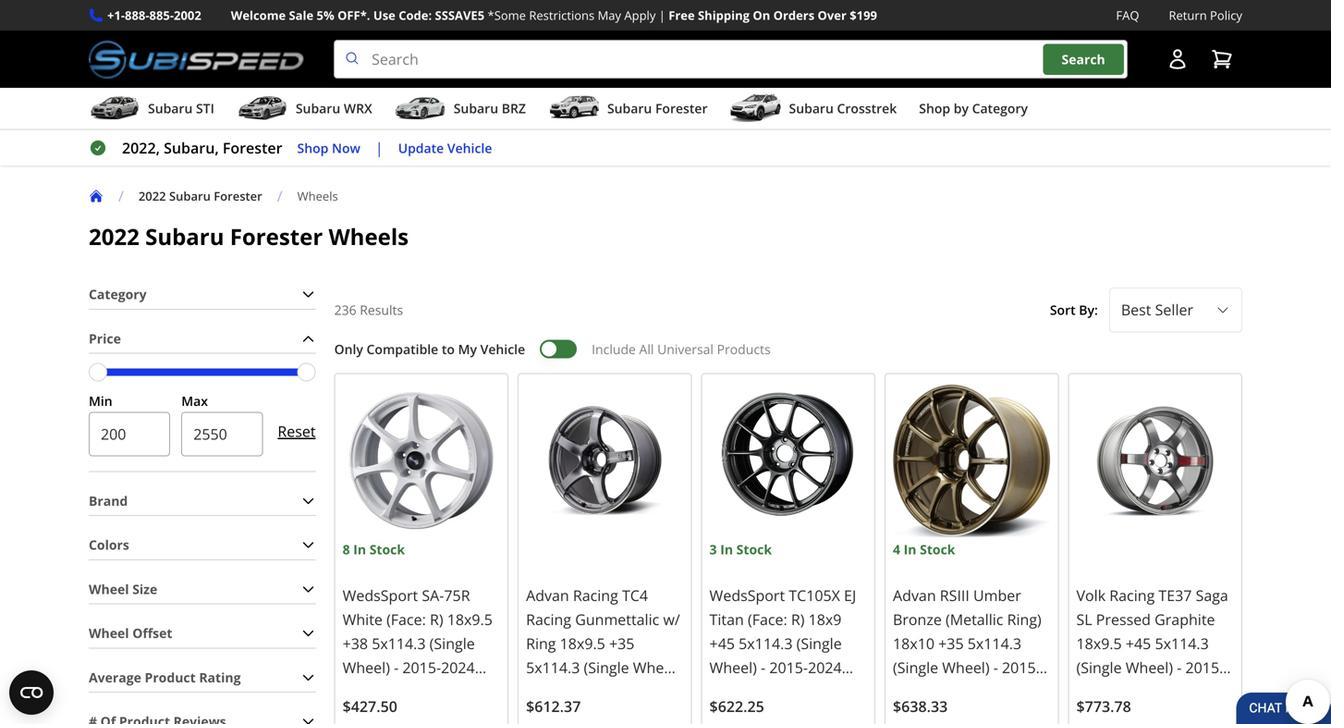 Task type: describe. For each thing, give the bounding box(es) containing it.
colors button
[[89, 531, 316, 559]]

subaru up shop now
[[296, 100, 341, 117]]

5x114.3 for +35
[[968, 634, 1022, 653]]

price button
[[89, 325, 316, 353]]

select... image
[[1216, 303, 1231, 318]]

brand button
[[89, 487, 316, 515]]

1 vertical spatial vehicle
[[481, 340, 525, 358]]

wrx inside dropdown button
[[344, 100, 373, 117]]

8
[[343, 541, 350, 558]]

+1-888-885-2002 link
[[107, 6, 201, 25]]

faq link
[[1117, 6, 1140, 25]]

4 in stock
[[893, 541, 956, 558]]

+1-888-885-2002
[[107, 7, 201, 24]]

2022 subaru forester
[[139, 188, 262, 205]]

- for +38
[[394, 658, 399, 677]]

search
[[1062, 50, 1106, 68]]

a subaru forester thumbnail image image
[[548, 94, 600, 122]]

(single for 18x9.5
[[430, 634, 475, 653]]

subaru inside 'advan racing tc4 racing gunmettalic w/ ring 18x9.5 +35 5x114.3 (single wheel) - 2015-2024 subaru wrx / 2015-2021'
[[611, 682, 661, 702]]

$199
[[850, 7, 878, 24]]

racing for advan
[[573, 585, 619, 605]]

1 vertical spatial forester
[[223, 138, 283, 158]]

2002
[[174, 7, 201, 24]]

update vehicle
[[398, 139, 492, 157]]

Max text field
[[181, 412, 263, 456]]

button image
[[1167, 48, 1189, 70]]

2024 for 18x9.5
[[441, 658, 475, 677]]

reset
[[278, 421, 316, 441]]

volk racing te37 saga sl pressed graphite 18x9.5 +45 5x114.3 (single wheel) - 2015- 2024 subaru wrx / 2015-2021 sti / 
[[1077, 585, 1229, 724]]

advan rsiii umber bronze (metallic ring) 18x10 +35 5x114.3 (single wheel) - 2015-2024 subaru wrx / 2015-2021 sti / 2019-2024 forester image
[[893, 382, 1051, 539]]

2022 for 2022 subaru forester wheels
[[89, 222, 140, 252]]

rsiii
[[940, 585, 970, 605]]

wheel) for $427.50
[[343, 658, 390, 677]]

subaru,
[[164, 138, 219, 158]]

products
[[717, 340, 771, 358]]

+35 inside the "advan rsiii umber bronze (metallic ring) 18x10 +35 5x114.3 (single wheel) - 2015- 2024 subaru wrx / 2015-2021 sti /"
[[939, 634, 964, 653]]

return
[[1170, 7, 1208, 24]]

wedssport for white
[[343, 585, 418, 605]]

on
[[753, 7, 771, 24]]

0 horizontal spatial |
[[375, 138, 384, 158]]

$612.37
[[526, 696, 581, 716]]

may
[[598, 7, 622, 24]]

maximum slider
[[297, 363, 316, 382]]

to
[[442, 340, 455, 358]]

results
[[360, 301, 403, 319]]

a subaru wrx thumbnail image image
[[237, 94, 288, 122]]

wheel offset button
[[89, 619, 316, 648]]

subaru wrx button
[[237, 92, 373, 129]]

2021 inside 'advan racing tc4 racing gunmettalic w/ ring 18x9.5 +35 5x114.3 (single wheel) - 2015-2024 subaru wrx / 2015-2021'
[[609, 706, 643, 724]]

subaru forester
[[608, 100, 708, 117]]

bronze
[[893, 610, 942, 629]]

apply
[[625, 7, 656, 24]]

shop now
[[297, 139, 361, 157]]

- for +45
[[761, 658, 766, 677]]

wheel) for $638.33
[[943, 658, 990, 678]]

wheel for wheel size
[[89, 580, 129, 598]]

r) for 18x9
[[792, 610, 805, 629]]

saga
[[1196, 585, 1229, 605]]

advan racing tc4 racing gunmettalic w/ ring 18x9.5 +35 5x114.3 (single wheel) - 2015-2024 subaru wrx / 2015-2021 
[[526, 585, 681, 724]]

forester inside dropdown button
[[656, 100, 708, 117]]

wheel size
[[89, 580, 157, 598]]

18x9.5 inside "wedssport sa-75r white (face: r) 18x9.5 +38 5x114.3 (single wheel) - 2015-2024 subaru wrx / 2015- 2021 sti / 2019"
[[447, 610, 493, 629]]

sti inside dropdown button
[[196, 100, 214, 117]]

return policy link
[[1170, 6, 1243, 25]]

(face: for sa-
[[387, 610, 426, 629]]

umber
[[974, 585, 1022, 605]]

5x114.3 inside volk racing te37 saga sl pressed graphite 18x9.5 +45 5x114.3 (single wheel) - 2015- 2024 subaru wrx / 2015-2021 sti /
[[1156, 634, 1210, 653]]

shop for shop by category
[[920, 100, 951, 117]]

crosstrek
[[838, 100, 897, 117]]

category
[[973, 100, 1028, 117]]

search input field
[[334, 40, 1128, 79]]

average product rating button
[[89, 664, 316, 692]]

2024 for 18x10
[[893, 682, 927, 702]]

search button
[[1044, 44, 1124, 75]]

wrx inside volk racing te37 saga sl pressed graphite 18x9.5 +45 5x114.3 (single wheel) - 2015- 2024 subaru wrx / 2015-2021 sti /
[[1168, 682, 1200, 702]]

graphite
[[1155, 610, 1216, 629]]

forester for 2022 subaru forester
[[214, 188, 262, 205]]

category
[[89, 285, 147, 303]]

885-
[[149, 7, 174, 24]]

2024 for 18x9
[[808, 658, 842, 677]]

reset button
[[278, 409, 316, 454]]

policy
[[1211, 7, 1243, 24]]

wheel size button
[[89, 575, 316, 604]]

/ inside 'advan racing tc4 racing gunmettalic w/ ring 18x9.5 +35 5x114.3 (single wheel) - 2015-2024 subaru wrx / 2015-2021'
[[562, 706, 567, 724]]

wheel for wheel offset
[[89, 624, 129, 642]]

5%
[[317, 7, 335, 24]]

wheel) for $622.25
[[710, 658, 757, 677]]

sa-
[[422, 585, 444, 605]]

sti for wedssport tc105x ej titan (face: r) 18x9 +45 5x114.3 (single wheel) - 2015-2024 subaru wrx / 2015- 2021 sti / 2019
[[748, 706, 768, 724]]

2022 subaru forester wheels
[[89, 222, 409, 252]]

only compatible to my vehicle
[[334, 340, 525, 358]]

2021 for $622.25
[[710, 706, 744, 724]]

advan for advan rsiii umber bronze (metallic ring) 18x10 +35 5x114.3 (single wheel) - 2015- 2024 subaru wrx / 2015-2021 sti / 
[[893, 585, 937, 605]]

1 horizontal spatial |
[[659, 7, 666, 24]]

subaru forester button
[[548, 92, 708, 129]]

volk
[[1077, 585, 1106, 605]]

max
[[181, 392, 208, 410]]

colors
[[89, 536, 129, 554]]

Select... button
[[1110, 288, 1243, 333]]

average
[[89, 669, 141, 686]]

now
[[332, 139, 361, 157]]

subaru right a subaru forester thumbnail image
[[608, 100, 652, 117]]

Min text field
[[89, 412, 170, 456]]

in for wedssport tc105x ej titan (face: r) 18x9 +45 5x114.3 (single wheel) - 2015-2024 subaru wrx / 2015- 2021 sti / 2019
[[721, 541, 733, 558]]

update
[[398, 139, 444, 157]]

titan
[[710, 610, 744, 629]]

offset
[[132, 624, 172, 642]]

gunmettalic
[[575, 610, 660, 629]]

subaru brz
[[454, 100, 526, 117]]

stock for tc105x
[[737, 541, 772, 558]]

1 vertical spatial wheels
[[329, 222, 409, 252]]

faq
[[1117, 7, 1140, 24]]

wedssport for titan
[[710, 585, 785, 605]]

wrx inside 'advan racing tc4 racing gunmettalic w/ ring 18x9.5 +35 5x114.3 (single wheel) - 2015-2024 subaru wrx / 2015-2021'
[[526, 706, 558, 724]]

a subaru sti thumbnail image image
[[89, 94, 141, 122]]

subaru inside volk racing te37 saga sl pressed graphite 18x9.5 +45 5x114.3 (single wheel) - 2015- 2024 subaru wrx / 2015-2021 sti /
[[1115, 682, 1164, 702]]

rating
[[199, 669, 241, 686]]

(metallic
[[946, 610, 1004, 629]]

wedssport tc105x ej titan (face: r) 18x9 +45 5x114.3 (single wheel) - 2015-2024 subaru wrx / 2015- 2021 sti / 2019
[[710, 585, 857, 724]]

subaru sti button
[[89, 92, 214, 129]]

home image
[[89, 189, 104, 204]]

2024 inside 'advan racing tc4 racing gunmettalic w/ ring 18x9.5 +35 5x114.3 (single wheel) - 2015-2024 subaru wrx / 2015-2021'
[[574, 682, 607, 702]]

ring)
[[1008, 610, 1042, 629]]

orders
[[774, 7, 815, 24]]

5x114.3 inside 'advan racing tc4 racing gunmettalic w/ ring 18x9.5 +35 5x114.3 (single wheel) - 2015-2024 subaru wrx / 2015-2021'
[[526, 658, 580, 678]]

restrictions
[[529, 7, 595, 24]]

shop now link
[[297, 138, 361, 159]]

wrx inside wedssport tc105x ej titan (face: r) 18x9 +45 5x114.3 (single wheel) - 2015-2024 subaru wrx / 2015- 2021 sti / 2019
[[763, 682, 795, 702]]

include all universal products
[[592, 340, 771, 358]]

subispeed logo image
[[89, 40, 304, 79]]

3
[[710, 541, 717, 558]]

2022 for 2022 subaru forester
[[139, 188, 166, 205]]

category button
[[89, 280, 316, 309]]

(single for 18x9
[[797, 634, 842, 653]]

a subaru crosstrek thumbnail image image
[[730, 94, 782, 122]]



Task type: locate. For each thing, give the bounding box(es) containing it.
1 horizontal spatial r)
[[792, 610, 805, 629]]

pressed
[[1097, 610, 1151, 629]]

- inside volk racing te37 saga sl pressed graphite 18x9.5 +45 5x114.3 (single wheel) - 2015- 2024 subaru wrx / 2015-2021 sti /
[[1178, 658, 1182, 678]]

shop left the by
[[920, 100, 951, 117]]

+45 down titan
[[710, 634, 735, 653]]

0 vertical spatial |
[[659, 7, 666, 24]]

0 horizontal spatial in
[[354, 541, 366, 558]]

price
[[89, 330, 121, 347]]

1 horizontal spatial racing
[[573, 585, 619, 605]]

18x10
[[893, 634, 935, 653]]

1 horizontal spatial stock
[[737, 541, 772, 558]]

2022
[[139, 188, 166, 205], [89, 222, 140, 252]]

18x9.5 down the 75r at the left of page
[[447, 610, 493, 629]]

subaru
[[148, 100, 193, 117], [296, 100, 341, 117], [454, 100, 499, 117], [608, 100, 652, 117], [789, 100, 834, 117], [343, 682, 392, 702], [710, 682, 760, 702], [611, 682, 661, 702], [931, 682, 981, 702], [1115, 682, 1164, 702]]

0 horizontal spatial forester
[[223, 138, 283, 158]]

0 vertical spatial shop
[[920, 100, 951, 117]]

1 horizontal spatial advan
[[893, 585, 937, 605]]

include
[[592, 340, 636, 358]]

wheel offset
[[89, 624, 172, 642]]

welcome
[[231, 7, 286, 24]]

stock for rsiii
[[920, 541, 956, 558]]

1 r) from the left
[[430, 610, 444, 629]]

- down (metallic
[[994, 658, 999, 678]]

3 stock from the left
[[920, 541, 956, 558]]

(single inside the "advan rsiii umber bronze (metallic ring) 18x10 +35 5x114.3 (single wheel) - 2015- 2024 subaru wrx / 2015-2021 sti /"
[[893, 658, 939, 678]]

(single for 18x10
[[893, 658, 939, 678]]

forester up 2022 subaru forester wheels
[[214, 188, 262, 205]]

forester down search input field
[[656, 100, 708, 117]]

(face: inside "wedssport sa-75r white (face: r) 18x9.5 +38 5x114.3 (single wheel) - 2015-2024 subaru wrx / 2015- 2021 sti / 2019"
[[387, 610, 426, 629]]

- down graphite
[[1178, 658, 1182, 678]]

(single inside "wedssport sa-75r white (face: r) 18x9.5 +38 5x114.3 (single wheel) - 2015-2024 subaru wrx / 2015- 2021 sti / 2019"
[[430, 634, 475, 653]]

stock right 4
[[920, 541, 956, 558]]

r)
[[430, 610, 444, 629], [792, 610, 805, 629]]

1 vertical spatial |
[[375, 138, 384, 158]]

0 horizontal spatial +45
[[710, 634, 735, 653]]

(single up $773.78
[[1077, 658, 1122, 678]]

racing up gunmettalic
[[573, 585, 619, 605]]

wedssport up titan
[[710, 585, 785, 605]]

wheels down wheels "link"
[[329, 222, 409, 252]]

vehicle
[[448, 139, 492, 157], [481, 340, 525, 358]]

- down ring
[[526, 682, 531, 702]]

0 vertical spatial forester
[[214, 188, 262, 205]]

free
[[669, 7, 695, 24]]

0 vertical spatial subaru
[[169, 188, 211, 205]]

0 vertical spatial forester
[[656, 100, 708, 117]]

| left free
[[659, 7, 666, 24]]

advan rsiii umber bronze (metallic ring) 18x10 +35 5x114.3 (single wheel) - 2015- 2024 subaru wrx / 2015-2021 sti / 
[[893, 585, 1042, 724]]

236 results
[[334, 301, 403, 319]]

subaru crosstrek button
[[730, 92, 897, 129]]

racing for volk
[[1110, 585, 1155, 605]]

0 vertical spatial wheels
[[297, 188, 338, 205]]

wheel) inside 'advan racing tc4 racing gunmettalic w/ ring 18x9.5 +35 5x114.3 (single wheel) - 2015-2024 subaru wrx / 2015-2021'
[[633, 658, 681, 678]]

subaru inside wedssport tc105x ej titan (face: r) 18x9 +45 5x114.3 (single wheel) - 2015-2024 subaru wrx / 2015- 2021 sti / 2019
[[710, 682, 760, 702]]

1 advan from the left
[[526, 585, 569, 605]]

sti
[[196, 100, 214, 117], [380, 706, 401, 724], [748, 706, 768, 724], [970, 706, 990, 724], [1153, 706, 1174, 724]]

2024 inside the "advan rsiii umber bronze (metallic ring) 18x10 +35 5x114.3 (single wheel) - 2015- 2024 subaru wrx / 2015-2021 sti /"
[[893, 682, 927, 702]]

5x114.3 for +38
[[372, 634, 426, 653]]

0 horizontal spatial 18x9.5
[[447, 610, 493, 629]]

ej
[[844, 585, 857, 605]]

18x9.5 right ring
[[560, 634, 606, 653]]

2024 down sl
[[1077, 682, 1111, 702]]

1 horizontal spatial 18x9.5
[[560, 634, 606, 653]]

1 +45 from the left
[[710, 634, 735, 653]]

forester for 2022 subaru forester wheels
[[230, 222, 323, 252]]

r) for 18x9.5
[[430, 610, 444, 629]]

2021 inside "wedssport sa-75r white (face: r) 18x9.5 +38 5x114.3 (single wheel) - 2015-2024 subaru wrx / 2015- 2021 sti / 2019"
[[343, 706, 377, 724]]

code:
[[399, 7, 432, 24]]

*some
[[488, 7, 526, 24]]

stock right 8
[[370, 541, 405, 558]]

subaru inside the "advan rsiii umber bronze (metallic ring) 18x10 +35 5x114.3 (single wheel) - 2015- 2024 subaru wrx / 2015-2021 sti /"
[[931, 682, 981, 702]]

2 wheel from the top
[[89, 624, 129, 642]]

shop left now
[[297, 139, 329, 157]]

2024 inside "wedssport sa-75r white (face: r) 18x9.5 +38 5x114.3 (single wheel) - 2015-2024 subaru wrx / 2015- 2021 sti / 2019"
[[441, 658, 475, 677]]

wheels down shop now link
[[297, 188, 338, 205]]

1 2021 from the left
[[343, 706, 377, 724]]

forester
[[214, 188, 262, 205], [230, 222, 323, 252]]

1 horizontal spatial forester
[[656, 100, 708, 117]]

sti inside "wedssport sa-75r white (face: r) 18x9.5 +38 5x114.3 (single wheel) - 2015-2024 subaru wrx / 2015- 2021 sti / 2019"
[[380, 706, 401, 724]]

return policy
[[1170, 7, 1243, 24]]

0 horizontal spatial (face:
[[387, 610, 426, 629]]

2024 down 18x9
[[808, 658, 842, 677]]

1 horizontal spatial shop
[[920, 100, 951, 117]]

2 advan from the left
[[893, 585, 937, 605]]

1 horizontal spatial in
[[721, 541, 733, 558]]

wrx inside "wedssport sa-75r white (face: r) 18x9.5 +38 5x114.3 (single wheel) - 2015-2024 subaru wrx / 2015- 2021 sti / 2019"
[[396, 682, 428, 702]]

- for +35
[[994, 658, 999, 678]]

1 vertical spatial forester
[[230, 222, 323, 252]]

subaru right "a subaru crosstrek thumbnail image"
[[789, 100, 834, 117]]

1 wheel from the top
[[89, 580, 129, 598]]

wedssport tc105x ej titan (face: r) 18x9 +45 5x114.3 (single wheel) - 2015-2024 subaru wrx / 2015-2021 sti / 2019-2024 forester image
[[710, 382, 868, 539]]

shop for shop now
[[297, 139, 329, 157]]

off*.
[[338, 7, 370, 24]]

-
[[394, 658, 399, 677], [761, 658, 766, 677], [994, 658, 999, 678], [1178, 658, 1182, 678], [526, 682, 531, 702]]

- up the $427.50
[[394, 658, 399, 677]]

18x9
[[809, 610, 842, 629]]

sti inside volk racing te37 saga sl pressed graphite 18x9.5 +45 5x114.3 (single wheel) - 2015- 2024 subaru wrx / 2015-2021 sti /
[[1153, 706, 1174, 724]]

tc105x
[[789, 585, 841, 605]]

2 stock from the left
[[737, 541, 772, 558]]

advan inside the "advan rsiii umber bronze (metallic ring) 18x10 +35 5x114.3 (single wheel) - 2015- 2024 subaru wrx / 2015-2021 sti /"
[[893, 585, 937, 605]]

0 horizontal spatial advan
[[526, 585, 569, 605]]

sti inside the "advan rsiii umber bronze (metallic ring) 18x10 +35 5x114.3 (single wheel) - 2015- 2024 subaru wrx / 2015-2021 sti /"
[[970, 706, 990, 724]]

2021 inside volk racing te37 saga sl pressed graphite 18x9.5 +45 5x114.3 (single wheel) - 2015- 2024 subaru wrx / 2015-2021 sti /
[[1116, 706, 1150, 724]]

open widget image
[[9, 671, 54, 715]]

+45 down pressed
[[1126, 634, 1152, 653]]

5x114.3 down white
[[372, 634, 426, 653]]

wedssport sa-75r white (face: r) 18x9.5 +38 5x114.3 (single wheel) - 2015-2024 subaru wrx / 2015- 2021 sti / 2019
[[343, 585, 493, 724]]

wedssport
[[343, 585, 418, 605], [710, 585, 785, 605]]

5x114.3 for +45
[[739, 634, 793, 653]]

- inside wedssport tc105x ej titan (face: r) 18x9 +45 5x114.3 (single wheel) - 2015-2024 subaru wrx / 2015- 2021 sti / 2019
[[761, 658, 766, 677]]

wheel inside 'wheel offset' dropdown button
[[89, 624, 129, 642]]

(single inside 'advan racing tc4 racing gunmettalic w/ ring 18x9.5 +35 5x114.3 (single wheel) - 2015-2024 subaru wrx / 2015-2021'
[[584, 658, 629, 678]]

white
[[343, 610, 383, 629]]

2024 down 18x10
[[893, 682, 927, 702]]

1 horizontal spatial (face:
[[748, 610, 788, 629]]

1 vertical spatial 2022
[[89, 222, 140, 252]]

18x9.5 down sl
[[1077, 634, 1123, 653]]

2 +45 from the left
[[1126, 634, 1152, 653]]

1 +35 from the left
[[609, 634, 635, 653]]

2021 inside the "advan rsiii umber bronze (metallic ring) 18x10 +35 5x114.3 (single wheel) - 2015- 2024 subaru wrx / 2015-2021 sti /"
[[932, 706, 966, 724]]

wheel) down pressed
[[1126, 658, 1174, 678]]

4 wheel) from the left
[[943, 658, 990, 678]]

2024 inside volk racing te37 saga sl pressed graphite 18x9.5 +45 5x114.3 (single wheel) - 2015- 2024 subaru wrx / 2015-2021 sti /
[[1077, 682, 1111, 702]]

(single down the 75r at the left of page
[[430, 634, 475, 653]]

r) inside "wedssport sa-75r white (face: r) 18x9.5 +38 5x114.3 (single wheel) - 2015-2024 subaru wrx / 2015- 2021 sti / 2019"
[[430, 610, 444, 629]]

subaru down gunmettalic
[[611, 682, 661, 702]]

+35
[[609, 634, 635, 653], [939, 634, 964, 653]]

brand
[[89, 492, 128, 510]]

2022 down 2022,
[[139, 188, 166, 205]]

(single down gunmettalic
[[584, 658, 629, 678]]

advan up the 'bronze'
[[893, 585, 937, 605]]

3 in from the left
[[904, 541, 917, 558]]

18x9.5 inside 'advan racing tc4 racing gunmettalic w/ ring 18x9.5 +35 5x114.3 (single wheel) - 2015-2024 subaru wrx / 2015-2021'
[[560, 634, 606, 653]]

2 in from the left
[[721, 541, 733, 558]]

in right 8
[[354, 541, 366, 558]]

2024 inside wedssport tc105x ej titan (face: r) 18x9 +45 5x114.3 (single wheel) - 2015-2024 subaru wrx / 2015- 2021 sti / 2019
[[808, 658, 842, 677]]

sti inside wedssport tc105x ej titan (face: r) 18x9 +45 5x114.3 (single wheel) - 2015-2024 subaru wrx / 2015- 2021 sti / 2019
[[748, 706, 768, 724]]

1 vertical spatial wheel
[[89, 624, 129, 642]]

subaru down 2022 subaru forester
[[145, 222, 224, 252]]

te37
[[1159, 585, 1193, 605]]

1 horizontal spatial wedssport
[[710, 585, 785, 605]]

4 2021 from the left
[[932, 706, 966, 724]]

2024
[[441, 658, 475, 677], [808, 658, 842, 677], [574, 682, 607, 702], [893, 682, 927, 702], [1077, 682, 1111, 702]]

use
[[374, 7, 396, 24]]

5x114.3 inside "wedssport sa-75r white (face: r) 18x9.5 +38 5x114.3 (single wheel) - 2015-2024 subaru wrx / 2015- 2021 sti / 2019"
[[372, 634, 426, 653]]

3 in stock
[[710, 541, 772, 558]]

racing
[[573, 585, 619, 605], [1110, 585, 1155, 605], [526, 610, 572, 629]]

subaru for 2022 subaru forester
[[169, 188, 211, 205]]

volk racing te37 saga sl pressed graphite 18x9.5 +45 5x114.3 (single wheel) - 2015-2024 subaru wrx / 2015-2021 sti / 2019-2024 forester image
[[1077, 382, 1235, 539]]

2 (face: from the left
[[748, 610, 788, 629]]

(face: for tc105x
[[748, 610, 788, 629]]

wrx inside the "advan rsiii umber bronze (metallic ring) 18x10 +35 5x114.3 (single wheel) - 2015- 2024 subaru wrx / 2015-2021 sti /"
[[985, 682, 1016, 702]]

in right 3
[[721, 541, 733, 558]]

- inside the "advan rsiii umber bronze (metallic ring) 18x10 +35 5x114.3 (single wheel) - 2015- 2024 subaru wrx / 2015-2021 sti /"
[[994, 658, 999, 678]]

1 (face: from the left
[[387, 610, 426, 629]]

2021 for $638.33
[[932, 706, 966, 724]]

0 horizontal spatial wedssport
[[343, 585, 418, 605]]

in
[[354, 541, 366, 558], [721, 541, 733, 558], [904, 541, 917, 558]]

racing inside volk racing te37 saga sl pressed graphite 18x9.5 +45 5x114.3 (single wheel) - 2015- 2024 subaru wrx / 2015-2021 sti /
[[1110, 585, 1155, 605]]

only
[[334, 340, 363, 358]]

vehicle inside button
[[448, 139, 492, 157]]

wheel) down +38
[[343, 658, 390, 677]]

r) left 18x9
[[792, 610, 805, 629]]

0 horizontal spatial racing
[[526, 610, 572, 629]]

tc4
[[622, 585, 648, 605]]

$773.78
[[1077, 696, 1132, 716]]

subaru wrx
[[296, 100, 373, 117]]

my
[[458, 340, 477, 358]]

$638.33
[[893, 696, 948, 716]]

2 horizontal spatial racing
[[1110, 585, 1155, 605]]

5x114.3 inside wedssport tc105x ej titan (face: r) 18x9 +45 5x114.3 (single wheel) - 2015-2024 subaru wrx / 2015- 2021 sti / 2019
[[739, 634, 793, 653]]

1 wheel) from the left
[[343, 658, 390, 677]]

wheel left offset
[[89, 624, 129, 642]]

2022, subaru, forester
[[122, 138, 283, 158]]

wheel) inside the "advan rsiii umber bronze (metallic ring) 18x10 +35 5x114.3 (single wheel) - 2015- 2024 subaru wrx / 2015-2021 sti /"
[[943, 658, 990, 678]]

0 horizontal spatial +35
[[609, 634, 635, 653]]

888-
[[125, 7, 149, 24]]

- inside 'advan racing tc4 racing gunmettalic w/ ring 18x9.5 +35 5x114.3 (single wheel) - 2015-2024 subaru wrx / 2015-2021'
[[526, 682, 531, 702]]

2022 down "home" image
[[89, 222, 140, 252]]

5x114.3 down ring
[[526, 658, 580, 678]]

subaru inside "wedssport sa-75r white (face: r) 18x9.5 +38 5x114.3 (single wheel) - 2015-2024 subaru wrx / 2015- 2021 sti / 2019"
[[343, 682, 392, 702]]

forester down wheels "link"
[[230, 222, 323, 252]]

2 +35 from the left
[[939, 634, 964, 653]]

(single inside wedssport tc105x ej titan (face: r) 18x9 +45 5x114.3 (single wheel) - 2015-2024 subaru wrx / 2015- 2021 sti / 2019
[[797, 634, 842, 653]]

wedssport sa-75r white (face: r) 18x9.5 +38 5x114.3 (single wheel) - 2015-2024 subaru wrx / 2015-2021 sti / 2019-2024 forester image
[[343, 382, 500, 539]]

2021 inside wedssport tc105x ej titan (face: r) 18x9 +45 5x114.3 (single wheel) - 2015-2024 subaru wrx / 2015- 2021 sti / 2019
[[710, 706, 744, 724]]

in for advan rsiii umber bronze (metallic ring) 18x10 +35 5x114.3 (single wheel) - 2015- 2024 subaru wrx / 2015-2021 sti / 
[[904, 541, 917, 558]]

wedssport up white
[[343, 585, 418, 605]]

subaru crosstrek
[[789, 100, 897, 117]]

0 horizontal spatial stock
[[370, 541, 405, 558]]

5 wheel) from the left
[[1126, 658, 1174, 678]]

wheel) down (metallic
[[943, 658, 990, 678]]

vehicle down subaru brz dropdown button
[[448, 139, 492, 157]]

advan up ring
[[526, 585, 569, 605]]

4
[[893, 541, 901, 558]]

sort by:
[[1051, 301, 1099, 319]]

stock right 3
[[737, 541, 772, 558]]

- up the $622.25
[[761, 658, 766, 677]]

ring
[[526, 634, 556, 653]]

subaru left brz
[[454, 100, 499, 117]]

2 2021 from the left
[[710, 706, 744, 724]]

2021 for $427.50
[[343, 706, 377, 724]]

(single down 18x9
[[797, 634, 842, 653]]

2015-
[[403, 658, 441, 677], [770, 658, 808, 677], [1003, 658, 1041, 678], [1186, 658, 1225, 678], [441, 682, 479, 702], [808, 682, 846, 702], [535, 682, 574, 702], [571, 706, 609, 724], [893, 706, 932, 724], [1077, 706, 1116, 724]]

subaru down +38
[[343, 682, 392, 702]]

236
[[334, 301, 357, 319]]

wedssport inside wedssport tc105x ej titan (face: r) 18x9 +45 5x114.3 (single wheel) - 2015-2024 subaru wrx / 2015- 2021 sti / 2019
[[710, 585, 785, 605]]

advan for advan racing tc4 racing gunmettalic w/ ring 18x9.5 +35 5x114.3 (single wheel) - 2015-2024 subaru wrx / 2015-2021 
[[526, 585, 569, 605]]

5x114.3 down (metallic
[[968, 634, 1022, 653]]

min
[[89, 392, 113, 410]]

sti for wedssport sa-75r white (face: r) 18x9.5 +38 5x114.3 (single wheel) - 2015-2024 subaru wrx / 2015- 2021 sti / 2019
[[380, 706, 401, 724]]

+45 inside volk racing te37 saga sl pressed graphite 18x9.5 +45 5x114.3 (single wheel) - 2015- 2024 subaru wrx / 2015-2021 sti /
[[1126, 634, 1152, 653]]

wheel) inside "wedssport sa-75r white (face: r) 18x9.5 +38 5x114.3 (single wheel) - 2015-2024 subaru wrx / 2015- 2021 sti / 2019"
[[343, 658, 390, 677]]

shop inside dropdown button
[[920, 100, 951, 117]]

18x9.5 for advan
[[560, 634, 606, 653]]

vehicle right my
[[481, 340, 525, 358]]

wheel) inside volk racing te37 saga sl pressed graphite 18x9.5 +45 5x114.3 (single wheel) - 2015- 2024 subaru wrx / 2015-2021 sti /
[[1126, 658, 1174, 678]]

2 horizontal spatial in
[[904, 541, 917, 558]]

subaru for 2022 subaru forester wheels
[[145, 222, 224, 252]]

| right now
[[375, 138, 384, 158]]

2 r) from the left
[[792, 610, 805, 629]]

subaru down subaru,
[[169, 188, 211, 205]]

- inside "wedssport sa-75r white (face: r) 18x9.5 +38 5x114.3 (single wheel) - 2015-2024 subaru wrx / 2015- 2021 sti / 2019"
[[394, 658, 399, 677]]

18x9.5 for volk
[[1077, 634, 1123, 653]]

subaru down titan
[[710, 682, 760, 702]]

2 horizontal spatial 18x9.5
[[1077, 634, 1123, 653]]

wedssport inside "wedssport sa-75r white (face: r) 18x9.5 +38 5x114.3 (single wheel) - 2015-2024 subaru wrx / 2015- 2021 sti / 2019"
[[343, 585, 418, 605]]

in for wedssport sa-75r white (face: r) 18x9.5 +38 5x114.3 (single wheel) - 2015-2024 subaru wrx / 2015- 2021 sti / 2019
[[354, 541, 366, 558]]

(face: right titan
[[748, 610, 788, 629]]

(single down 18x10
[[893, 658, 939, 678]]

0 vertical spatial 2022
[[139, 188, 166, 205]]

1 horizontal spatial +35
[[939, 634, 964, 653]]

shop
[[920, 100, 951, 117], [297, 139, 329, 157]]

2024 down the 75r at the left of page
[[441, 658, 475, 677]]

forester down a subaru wrx thumbnail image
[[223, 138, 283, 158]]

+35 inside 'advan racing tc4 racing gunmettalic w/ ring 18x9.5 +35 5x114.3 (single wheel) - 2015-2024 subaru wrx / 2015-2021'
[[609, 634, 635, 653]]

average product rating
[[89, 669, 241, 686]]

a subaru brz thumbnail image image
[[395, 94, 446, 122]]

18x9.5 inside volk racing te37 saga sl pressed graphite 18x9.5 +45 5x114.3 (single wheel) - 2015- 2024 subaru wrx / 2015-2021 sti /
[[1077, 634, 1123, 653]]

sti for advan rsiii umber bronze (metallic ring) 18x10 +35 5x114.3 (single wheel) - 2015- 2024 subaru wrx / 2015-2021 sti / 
[[970, 706, 990, 724]]

r) inside wedssport tc105x ej titan (face: r) 18x9 +45 5x114.3 (single wheel) - 2015-2024 subaru wrx / 2015- 2021 sti / 2019
[[792, 610, 805, 629]]

minimum slider
[[89, 363, 107, 382]]

(face: inside wedssport tc105x ej titan (face: r) 18x9 +45 5x114.3 (single wheel) - 2015-2024 subaru wrx / 2015- 2021 sti / 2019
[[748, 610, 788, 629]]

shop by category
[[920, 100, 1028, 117]]

3 2021 from the left
[[609, 706, 643, 724]]

subaru up subaru,
[[148, 100, 193, 117]]

product
[[145, 669, 196, 686]]

0 vertical spatial vehicle
[[448, 139, 492, 157]]

0 horizontal spatial shop
[[297, 139, 329, 157]]

0 vertical spatial wheel
[[89, 580, 129, 598]]

(face: down sa-
[[387, 610, 426, 629]]

compatible
[[367, 340, 439, 358]]

update vehicle button
[[398, 138, 492, 159]]

shipping
[[698, 7, 750, 24]]

stock
[[370, 541, 405, 558], [737, 541, 772, 558], [920, 541, 956, 558]]

advan inside 'advan racing tc4 racing gunmettalic w/ ring 18x9.5 +35 5x114.3 (single wheel) - 2015-2024 subaru wrx / 2015-2021'
[[526, 585, 569, 605]]

0 horizontal spatial r)
[[430, 610, 444, 629]]

5x114.3 inside the "advan rsiii umber bronze (metallic ring) 18x10 +35 5x114.3 (single wheel) - 2015- 2024 subaru wrx / 2015-2021 sti /"
[[968, 634, 1022, 653]]

3 wheel) from the left
[[633, 658, 681, 678]]

wheel) up the $622.25
[[710, 658, 757, 677]]

5x114.3 down titan
[[739, 634, 793, 653]]

wheel) down w/
[[633, 658, 681, 678]]

subaru down 18x10
[[931, 682, 981, 702]]

1 vertical spatial subaru
[[145, 222, 224, 252]]

2 horizontal spatial stock
[[920, 541, 956, 558]]

racing up ring
[[526, 610, 572, 629]]

(single inside volk racing te37 saga sl pressed graphite 18x9.5 +45 5x114.3 (single wheel) - 2015- 2024 subaru wrx / 2015-2021 sti /
[[1077, 658, 1122, 678]]

8 in stock
[[343, 541, 405, 558]]

wheel) inside wedssport tc105x ej titan (face: r) 18x9 +45 5x114.3 (single wheel) - 2015-2024 subaru wrx / 2015- 2021 sti / 2019
[[710, 658, 757, 677]]

wrx
[[344, 100, 373, 117], [396, 682, 428, 702], [763, 682, 795, 702], [985, 682, 1016, 702], [1168, 682, 1200, 702], [526, 706, 558, 724]]

1 in from the left
[[354, 541, 366, 558]]

brz
[[502, 100, 526, 117]]

r) down sa-
[[430, 610, 444, 629]]

subaru brz button
[[395, 92, 526, 129]]

1 stock from the left
[[370, 541, 405, 558]]

18x9.5
[[447, 610, 493, 629], [560, 634, 606, 653], [1077, 634, 1123, 653]]

by:
[[1080, 301, 1099, 319]]

wheel inside "wheel size" dropdown button
[[89, 580, 129, 598]]

1 wedssport from the left
[[343, 585, 418, 605]]

5x114.3 down graphite
[[1156, 634, 1210, 653]]

1 vertical spatial shop
[[297, 139, 329, 157]]

$427.50
[[343, 696, 398, 716]]

shop by category button
[[920, 92, 1028, 129]]

2 wedssport from the left
[[710, 585, 785, 605]]

racing up pressed
[[1110, 585, 1155, 605]]

2 wheel) from the left
[[710, 658, 757, 677]]

1 horizontal spatial +45
[[1126, 634, 1152, 653]]

in right 4
[[904, 541, 917, 558]]

wheel left size
[[89, 580, 129, 598]]

5 2021 from the left
[[1116, 706, 1150, 724]]

advan racing tc4 racing gunmettalic w/ ring 18x9.5 +35 5x114.3 (single wheel) - 2015-2024 subaru wrx / 2015-2021 sti / 2019-2023 forester image
[[526, 382, 684, 539]]

subaru down pressed
[[1115, 682, 1164, 702]]

2024 down gunmettalic
[[574, 682, 607, 702]]

subaru sti
[[148, 100, 214, 117]]

|
[[659, 7, 666, 24], [375, 138, 384, 158]]

+35 down (metallic
[[939, 634, 964, 653]]

wheels link
[[297, 188, 353, 205]]

stock for sa-
[[370, 541, 405, 558]]

+45 inside wedssport tc105x ej titan (face: r) 18x9 +45 5x114.3 (single wheel) - 2015-2024 subaru wrx / 2015- 2021 sti / 2019
[[710, 634, 735, 653]]

+35 down gunmettalic
[[609, 634, 635, 653]]



Task type: vqa. For each thing, say whether or not it's contained in the screenshot.


